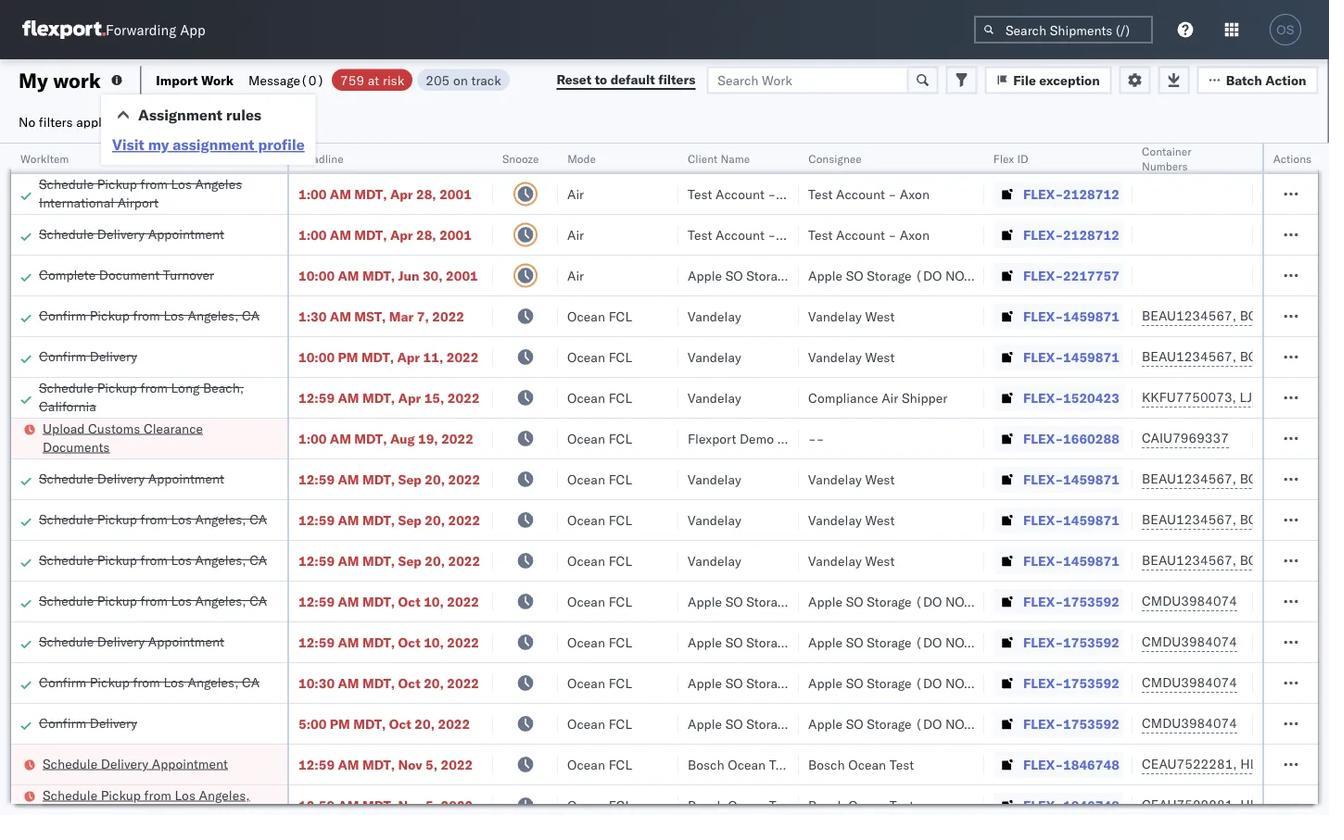 Task type: describe. For each thing, give the bounding box(es) containing it.
resize handle column header for container numbers
[[1231, 144, 1253, 816]]

7,
[[417, 308, 429, 324]]

12:59 am mdt, oct 10, 2022 for schedule delivery appointment
[[299, 635, 479, 651]]

1 horizontal spatial --
[[1263, 267, 1279, 284]]

schedule pickup from los angeles international airport link
[[39, 175, 278, 212]]

my
[[19, 67, 48, 93]]

customs
[[88, 420, 140, 437]]

oct for confirm pickup from los angeles, ca
[[398, 675, 421, 692]]

file
[[1014, 72, 1036, 88]]

flex id
[[994, 152, 1029, 165]]

1:00 am mdt, apr 28, 2001 for schedule pickup from los angeles international airport
[[299, 186, 472, 202]]

3 flex- from the top
[[1024, 267, 1063, 284]]

1 sep from the top
[[398, 471, 422, 488]]

flexport demo consignee
[[688, 431, 840, 447]]

confirm for 5:00 pm mdt, oct 20, 2022
[[39, 715, 86, 731]]

2 vandelay west from the top
[[808, 349, 895, 365]]

visit my assignment profile
[[112, 135, 305, 154]]

1 vandelay west from the top
[[808, 308, 895, 324]]

message
[[249, 72, 300, 88]]

confirm delivery link for 5:00 pm mdt, oct 20, 2022
[[39, 714, 137, 733]]

3 12:59 am mdt, sep 20, 2022 from the top
[[299, 553, 480, 569]]

compliance
[[808, 390, 878, 406]]

client name
[[688, 152, 750, 165]]

import
[[156, 72, 198, 88]]

default
[[611, 71, 655, 88]]

profile
[[258, 135, 305, 154]]

flxt29342
[[1263, 390, 1329, 406]]

10, for schedule pickup from los angeles, ca
[[424, 594, 444, 610]]

205 on track
[[426, 72, 501, 88]]

8 ocean fcl from the top
[[567, 594, 632, 610]]

mst,
[[354, 308, 386, 324]]

019196778 for schedule pickup from los angeles international airport
[[1263, 186, 1329, 202]]

11 fcl from the top
[[609, 716, 632, 732]]

1660288
[[1063, 431, 1120, 447]]

9 fcl from the top
[[609, 635, 632, 651]]

10 fcl from the top
[[609, 675, 632, 692]]

cmdu3984 for confirm delivery
[[1263, 716, 1329, 732]]

19,
[[418, 431, 438, 447]]

8 12:59 from the top
[[299, 798, 335, 814]]

flex-1753592 for schedule delivery appointment
[[1024, 635, 1120, 651]]

3 resize handle column header from the left
[[536, 144, 558, 816]]

6 ocean fcl from the top
[[567, 512, 632, 528]]

cmdu3984 for schedule delivery appointment
[[1263, 635, 1329, 651]]

4 fcl from the top
[[609, 431, 632, 447]]

10:00 for 10:00 am mdt, jun 30, 2001
[[299, 267, 335, 284]]

os button
[[1265, 8, 1307, 51]]

flex-2217757
[[1024, 267, 1120, 284]]

5 flex14598 from the top
[[1263, 553, 1329, 569]]

jun
[[398, 267, 419, 284]]

work
[[201, 72, 234, 88]]

4 beau1234567, from the top
[[1142, 512, 1237, 528]]

2 1459871 from the top
[[1063, 349, 1120, 365]]

10 ocean fcl from the top
[[567, 675, 632, 692]]

upload
[[43, 420, 85, 437]]

28, for schedule delivery appointment
[[416, 227, 436, 243]]

8 fcl from the top
[[609, 594, 632, 610]]

resize handle column header for mode
[[656, 144, 679, 816]]

angeles
[[195, 176, 242, 192]]

10, for schedule delivery appointment
[[424, 635, 444, 651]]

1 1459871 from the top
[[1063, 308, 1120, 324]]

4 beau1234567, bozo1234565 from the top
[[1142, 512, 1329, 528]]

4 west from the top
[[865, 512, 895, 528]]

flexport. image
[[22, 20, 106, 39]]

2 12:59 am mdt, sep 20, 2022 from the top
[[299, 512, 480, 528]]

consignee button
[[799, 147, 966, 166]]

schedule delivery appointment link for 12:59 am mdt, sep 20, 2022
[[39, 470, 224, 488]]

11,
[[423, 349, 443, 365]]

4 flex14598 from the top
[[1263, 512, 1329, 528]]

ymluw236
[[1263, 431, 1329, 447]]

oct for schedule delivery appointment
[[398, 635, 421, 651]]

air for schedule delivery appointment
[[567, 227, 584, 243]]

1 nov from the top
[[398, 757, 422, 773]]

deadline
[[299, 152, 343, 165]]

action
[[1266, 72, 1307, 88]]

(0)
[[300, 72, 325, 88]]

appointment for 12:59 am mdt, oct 10, 2022
[[148, 634, 224, 650]]

1 flex- from the top
[[1024, 186, 1063, 202]]

6 12:59 from the top
[[299, 635, 335, 651]]

my work
[[19, 67, 101, 93]]

7 flex- from the top
[[1024, 431, 1063, 447]]

6 fcl from the top
[[609, 512, 632, 528]]

5 1459871 from the top
[[1063, 553, 1120, 569]]

from inside schedule pickup from los angeles international airport
[[141, 176, 168, 192]]

1 test12345 from the top
[[1263, 757, 1329, 773]]

confirm for 10:00 pm mdt, apr 11, 2022
[[39, 348, 86, 364]]

1 5, from the top
[[426, 757, 438, 773]]

mbl/mawb
[[1263, 152, 1327, 165]]

batch
[[1226, 72, 1263, 88]]

5 ocean fcl from the top
[[567, 471, 632, 488]]

12:59 am mdt, oct 10, 2022 for schedule pickup from los angeles, ca
[[299, 594, 479, 610]]

1520423
[[1063, 390, 1120, 406]]

resize handle column header for flex id
[[1111, 144, 1133, 816]]

3 1:00 from the top
[[299, 431, 327, 447]]

1:30
[[299, 308, 327, 324]]

3 west from the top
[[865, 471, 895, 488]]

pickup inside schedule pickup from long beach, california
[[97, 380, 137, 396]]

2128712 for schedule pickup from los angeles international airport
[[1063, 186, 1120, 202]]

1 hlxu6269489 from the top
[[1241, 757, 1329, 773]]

caiu7969337
[[1142, 430, 1229, 446]]

4 12:59 from the top
[[299, 553, 335, 569]]

client
[[688, 152, 718, 165]]

flex-1753592 for schedule pickup from los angeles, ca
[[1024, 594, 1120, 610]]

12 flex- from the top
[[1024, 635, 1063, 651]]

confirm delivery for 5:00
[[39, 715, 137, 731]]

complete document turnover button
[[39, 266, 214, 286]]

2 flex-1459871 from the top
[[1024, 349, 1120, 365]]

10:30
[[299, 675, 335, 692]]

batch action
[[1226, 72, 1307, 88]]

numbers
[[1142, 159, 1188, 173]]

pm for 5:00
[[330, 716, 350, 732]]

oct for schedule pickup from los angeles, ca
[[398, 594, 421, 610]]

2128712 for schedule delivery appointment
[[1063, 227, 1120, 243]]

my
[[148, 135, 169, 154]]

205
[[426, 72, 450, 88]]

2 bozo1234565 from the top
[[1240, 349, 1329, 365]]

Search Shipments (/) text field
[[974, 16, 1153, 44]]

2 ceau7522281, hlxu6269489 from the top
[[1142, 797, 1329, 814]]

consignee inside button
[[808, 152, 862, 165]]

4 bozo1234565 from the top
[[1240, 512, 1329, 528]]

759 at risk
[[340, 72, 404, 88]]

16 flex- from the top
[[1024, 798, 1063, 814]]

12 ocean fcl from the top
[[567, 757, 632, 773]]

import work button
[[149, 59, 241, 101]]

assignment rules
[[138, 106, 262, 124]]

11 flex- from the top
[[1024, 594, 1063, 610]]

apr for schedule pickup from long beach, california
[[398, 390, 421, 406]]

schedule inside schedule pickup from long beach, california
[[39, 380, 94, 396]]

pm for 10:00
[[338, 349, 358, 365]]

schedule pickup from long beach, california link
[[39, 379, 278, 416]]

pickup inside schedule pickup from los angeles international airport
[[97, 176, 137, 192]]

2 12:59 from the top
[[299, 471, 335, 488]]

confirm for 1:30 am mst, mar 7, 2022
[[39, 307, 86, 324]]

5 beau1234567, bozo1234565 from the top
[[1142, 553, 1329, 569]]

1 ceau7522281, from the top
[[1142, 757, 1237, 773]]

flex-1753592 for confirm pickup from los angeles, ca
[[1024, 675, 1120, 692]]

beach,
[[203, 380, 244, 396]]

assignment
[[173, 135, 255, 154]]

1:00 for schedule delivery appointment
[[299, 227, 327, 243]]

confirm pickup from los angeles, ca button for 10:30
[[39, 674, 260, 694]]

7 12:59 from the top
[[299, 757, 335, 773]]

workitem button
[[11, 147, 269, 166]]

actions
[[1274, 152, 1312, 165]]

7 fcl from the top
[[609, 553, 632, 569]]

shipper
[[902, 390, 948, 406]]

1:30 am mst, mar 7, 2022
[[299, 308, 465, 324]]

1 1846748 from the top
[[1063, 757, 1120, 773]]

1:00 for schedule pickup from los angeles international airport
[[299, 186, 327, 202]]

oct for confirm delivery
[[389, 716, 412, 732]]

2 beau1234567, from the top
[[1142, 349, 1237, 365]]

1 vertical spatial filters
[[39, 114, 73, 130]]

9 resize handle column header from the left
[[1296, 144, 1318, 816]]

international
[[39, 194, 114, 210]]

1 ceau7522281, hlxu6269489 from the top
[[1142, 757, 1329, 773]]

3 beau1234567, from the top
[[1142, 471, 1237, 487]]

1:00 am mdt, aug 19, 2022
[[299, 431, 474, 447]]

1 beau1234567, from the top
[[1142, 308, 1237, 324]]

schedule pickup from long beach, california button
[[39, 379, 278, 418]]

aug
[[390, 431, 415, 447]]

container numbers button
[[1133, 140, 1235, 173]]

flexport
[[688, 431, 736, 447]]

confirm pickup from los angeles, ca for 10:30
[[39, 674, 260, 691]]

demo
[[740, 431, 774, 447]]

13 flex- from the top
[[1024, 675, 1063, 692]]

cmdu3984074 for confirm pickup from los angeles, ca
[[1142, 675, 1238, 691]]

3 sep from the top
[[398, 553, 422, 569]]

flex-1753592 for confirm delivery
[[1024, 716, 1120, 732]]

1 12:59 from the top
[[299, 390, 335, 406]]

5:00 pm mdt, oct 20, 2022
[[299, 716, 470, 732]]

schedule delivery appointment button for 12:59 am mdt, sep 20, 2022
[[39, 470, 224, 490]]

cmdu3984 for confirm pickup from los angeles, ca
[[1263, 675, 1329, 692]]

019196778 for schedule delivery appointment
[[1263, 227, 1329, 243]]

appointment for 12:59 am mdt, sep 20, 2022
[[148, 471, 224, 487]]

schedule pickup from long beach, california
[[39, 380, 244, 414]]

import work
[[156, 72, 234, 88]]

delivery for 12:59 am mdt, sep 20, 2022
[[97, 471, 145, 487]]

mbl/mawb 
[[1263, 152, 1329, 165]]

2 hlxu6269489 from the top
[[1241, 797, 1329, 814]]

5 vandelay west from the top
[[808, 553, 895, 569]]

batch action button
[[1197, 66, 1319, 94]]

flex id button
[[985, 147, 1114, 166]]

schedule delivery appointment button for 1:00 am mdt, apr 28, 2001
[[39, 225, 224, 245]]

reset to default filters
[[557, 71, 696, 88]]

1 vertical spatial --
[[808, 431, 825, 447]]

2 sep from the top
[[398, 512, 422, 528]]

mar
[[389, 308, 414, 324]]

5 bozo1234565 from the top
[[1240, 553, 1329, 569]]

2 ceau7522281, from the top
[[1142, 797, 1237, 814]]

7 ocean fcl from the top
[[567, 553, 632, 569]]

10:30 am mdt, oct 20, 2022
[[299, 675, 479, 692]]

deadline button
[[289, 147, 475, 166]]

1 12:59 am mdt, sep 20, 2022 from the top
[[299, 471, 480, 488]]

6 flex- from the top
[[1024, 390, 1063, 406]]

schedule delivery appointment button for 12:59 am mdt, oct 10, 2022
[[39, 633, 224, 653]]

5 fcl from the top
[[609, 471, 632, 488]]

flex
[[994, 152, 1015, 165]]

kkfu7750073,
[[1142, 389, 1237, 406]]

clearance
[[144, 420, 203, 437]]

client name button
[[679, 147, 781, 166]]

complete
[[39, 267, 96, 283]]



Task type: vqa. For each thing, say whether or not it's contained in the screenshot.


Task type: locate. For each thing, give the bounding box(es) containing it.
2 ocean fcl from the top
[[567, 349, 632, 365]]

use)
[[854, 267, 888, 284], [975, 267, 1008, 284], [854, 594, 888, 610], [975, 594, 1008, 610], [854, 635, 888, 651], [975, 635, 1008, 651], [854, 675, 888, 692], [975, 675, 1008, 692], [854, 716, 888, 732], [975, 716, 1008, 732]]

1:00 am mdt, apr 28, 2001 for schedule delivery appointment
[[299, 227, 472, 243]]

1846748
[[1063, 757, 1120, 773], [1063, 798, 1120, 814]]

no filters applied
[[19, 114, 120, 130]]

10:00 up 1:30
[[299, 267, 335, 284]]

resize handle column header for client name
[[777, 144, 799, 816]]

3 flex-1753592 from the top
[[1024, 675, 1120, 692]]

0 vertical spatial nov
[[398, 757, 422, 773]]

0 vertical spatial confirm delivery button
[[39, 347, 137, 368]]

apple
[[688, 267, 722, 284], [808, 267, 843, 284], [688, 594, 722, 610], [808, 594, 843, 610], [688, 635, 722, 651], [808, 635, 843, 651], [688, 675, 722, 692], [808, 675, 843, 692], [688, 716, 722, 732], [808, 716, 843, 732]]

container numbers
[[1142, 144, 1192, 173]]

resize handle column header for consignee
[[962, 144, 985, 816]]

delivery for 10:00 pm mdt, apr 11, 2022
[[90, 348, 137, 364]]

0 vertical spatial confirm pickup from los angeles, ca link
[[39, 306, 260, 325]]

0 vertical spatial 1846748
[[1063, 757, 1120, 773]]

28,
[[416, 186, 436, 202], [416, 227, 436, 243]]

flex-1459871
[[1024, 308, 1120, 324], [1024, 349, 1120, 365], [1024, 471, 1120, 488], [1024, 512, 1120, 528], [1024, 553, 1120, 569]]

schedule delivery appointment link for 1:00 am mdt, apr 28, 2001
[[39, 225, 224, 243]]

4 ocean fcl from the top
[[567, 431, 632, 447]]

2001 up 30,
[[440, 227, 472, 243]]

work
[[53, 67, 101, 93]]

confirm for 10:30 am mdt, oct 20, 2022
[[39, 674, 86, 691]]

10:00 am mdt, jun 30, 2001
[[299, 267, 478, 284]]

2 nov from the top
[[398, 798, 422, 814]]

1 vertical spatial 1:00
[[299, 227, 327, 243]]

documents
[[43, 439, 110, 455]]

1753592 for confirm delivery
[[1063, 716, 1120, 732]]

axon
[[780, 186, 809, 202], [900, 186, 930, 202], [780, 227, 809, 243], [900, 227, 930, 243]]

confirm delivery link for 10:00 pm mdt, apr 11, 2022
[[39, 347, 137, 366]]

cmdu3984 for schedule pickup from los angeles, ca
[[1263, 594, 1329, 610]]

0 vertical spatial confirm pickup from los angeles, ca
[[39, 307, 260, 324]]

2 1:00 am mdt, apr 28, 2001 from the top
[[299, 227, 472, 243]]

4 1459871 from the top
[[1063, 512, 1120, 528]]

1 vertical spatial 12:59 am mdt, nov 5, 2022
[[299, 798, 473, 814]]

5 resize handle column header from the left
[[777, 144, 799, 816]]

1 vertical spatial hlxu6269489
[[1241, 797, 1329, 814]]

complete document turnover link
[[39, 266, 214, 284]]

0 vertical spatial 1:00
[[299, 186, 327, 202]]

resize handle column header for deadline
[[471, 144, 493, 816]]

5 12:59 from the top
[[299, 594, 335, 610]]

14 flex- from the top
[[1024, 716, 1063, 732]]

1 vertical spatial confirm pickup from los angeles, ca
[[39, 674, 260, 691]]

28, up 30,
[[416, 227, 436, 243]]

applied
[[76, 114, 120, 130]]

2001
[[440, 186, 472, 202], [440, 227, 472, 243], [446, 267, 478, 284]]

fcl
[[609, 308, 632, 324], [609, 349, 632, 365], [609, 390, 632, 406], [609, 431, 632, 447], [609, 471, 632, 488], [609, 512, 632, 528], [609, 553, 632, 569], [609, 594, 632, 610], [609, 635, 632, 651], [609, 675, 632, 692], [609, 716, 632, 732], [609, 757, 632, 773], [609, 798, 632, 814]]

13 fcl from the top
[[609, 798, 632, 814]]

forwarding app
[[106, 21, 205, 38]]

schedule
[[39, 176, 94, 192], [39, 226, 94, 242], [39, 380, 94, 396], [39, 471, 94, 487], [39, 511, 94, 528], [39, 552, 94, 568], [39, 593, 94, 609], [39, 634, 94, 650], [43, 756, 97, 772], [43, 788, 97, 804]]

1 vertical spatial 28,
[[416, 227, 436, 243]]

1 vertical spatial 1846748
[[1063, 798, 1120, 814]]

flex-2128712 for schedule pickup from los angeles international airport
[[1024, 186, 1120, 202]]

apr for schedule delivery appointment
[[390, 227, 413, 243]]

0 vertical spatial 12:59 am mdt, sep 20, 2022
[[299, 471, 480, 488]]

0 vertical spatial hlxu6269489
[[1241, 757, 1329, 773]]

0 vertical spatial 1:00 am mdt, apr 28, 2001
[[299, 186, 472, 202]]

long
[[171, 380, 200, 396]]

appointment for 1:00 am mdt, apr 28, 2001
[[148, 226, 224, 242]]

1 vertical spatial 12:59 am mdt, sep 20, 2022
[[299, 512, 480, 528]]

1753592 for schedule delivery appointment
[[1063, 635, 1120, 651]]

1 12:59 am mdt, oct 10, 2022 from the top
[[299, 594, 479, 610]]

resize handle column header
[[265, 144, 287, 816], [471, 144, 493, 816], [536, 144, 558, 816], [656, 144, 679, 816], [777, 144, 799, 816], [962, 144, 985, 816], [1111, 144, 1133, 816], [1231, 144, 1253, 816], [1296, 144, 1318, 816]]

1 beau1234567, bozo1234565 from the top
[[1142, 308, 1329, 324]]

1 confirm pickup from los angeles, ca button from the top
[[39, 306, 260, 327]]

0 vertical spatial filters
[[658, 71, 696, 88]]

0 vertical spatial confirm pickup from los angeles, ca button
[[39, 306, 260, 327]]

2 fcl from the top
[[609, 349, 632, 365]]

2 flex-2128712 from the top
[[1024, 227, 1120, 243]]

1 confirm from the top
[[39, 307, 86, 324]]

5 flex-1459871 from the top
[[1024, 553, 1120, 569]]

5:00
[[299, 716, 327, 732]]

track
[[471, 72, 501, 88]]

1 vertical spatial consignee
[[778, 431, 840, 447]]

1 fcl from the top
[[609, 308, 632, 324]]

delivery for 12:59 am mdt, oct 10, 2022
[[97, 634, 145, 650]]

california
[[39, 398, 96, 414]]

confirm pickup from los angeles, ca link for 10:30 am mdt, oct 20, 2022
[[39, 674, 260, 692]]

apr for confirm delivery
[[397, 349, 420, 365]]

appointment
[[148, 226, 224, 242], [148, 471, 224, 487], [148, 634, 224, 650], [152, 756, 228, 772]]

5 west from the top
[[865, 553, 895, 569]]

9 flex- from the top
[[1024, 512, 1063, 528]]

flex-2217757 button
[[994, 263, 1123, 289], [994, 263, 1123, 289]]

1 10, from the top
[[424, 594, 444, 610]]

1 horizontal spatial filters
[[658, 71, 696, 88]]

10 flex- from the top
[[1024, 553, 1063, 569]]

--
[[1263, 267, 1279, 284], [808, 431, 825, 447]]

1 vertical spatial pm
[[330, 716, 350, 732]]

2217757
[[1063, 267, 1120, 284]]

to
[[595, 71, 607, 88]]

compliance  air shipper
[[808, 390, 948, 406]]

vandelay
[[688, 308, 741, 324], [808, 308, 862, 324], [688, 349, 741, 365], [808, 349, 862, 365], [688, 390, 741, 406], [688, 471, 741, 488], [808, 471, 862, 488], [688, 512, 741, 528], [808, 512, 862, 528], [688, 553, 741, 569], [808, 553, 862, 569]]

12:59 am mdt, nov 5, 2022
[[299, 757, 473, 773], [299, 798, 473, 814]]

1 vertical spatial ceau7522281,
[[1142, 797, 1237, 814]]

file exception button
[[985, 66, 1112, 94], [985, 66, 1112, 94]]

confirm pickup from los angeles, ca
[[39, 307, 260, 324], [39, 674, 260, 691]]

1 vertical spatial nov
[[398, 798, 422, 814]]

cmdu3984074 for schedule pickup from los angeles, ca
[[1142, 593, 1238, 610]]

0 vertical spatial --
[[1263, 267, 1279, 284]]

2001 down deadline button on the left of the page
[[440, 186, 472, 202]]

2001 for schedule pickup from los angeles international airport
[[440, 186, 472, 202]]

upload customs clearance documents
[[43, 420, 203, 455]]

2 confirm from the top
[[39, 348, 86, 364]]

1 1:00 from the top
[[299, 186, 327, 202]]

0 vertical spatial 2128712
[[1063, 186, 1120, 202]]

1 vertical spatial 12:59 am mdt, oct 10, 2022
[[299, 635, 479, 651]]

1 vertical spatial ceau7522281, hlxu6269489
[[1142, 797, 1329, 814]]

apr left 15,
[[398, 390, 421, 406]]

1 vertical spatial sep
[[398, 512, 422, 528]]

30,
[[423, 267, 443, 284]]

8 flex- from the top
[[1024, 471, 1063, 488]]

2 019196778 from the top
[[1263, 227, 1329, 243]]

3 vandelay west from the top
[[808, 471, 895, 488]]

2001 right 30,
[[446, 267, 478, 284]]

1 vertical spatial confirm delivery button
[[39, 714, 137, 735]]

on
[[453, 72, 468, 88]]

3 ocean fcl from the top
[[567, 390, 632, 406]]

confirm delivery for 10:00
[[39, 348, 137, 364]]

visit my assignment profile link
[[112, 135, 305, 154]]

1 1:00 am mdt, apr 28, 2001 from the top
[[299, 186, 472, 202]]

delivery for 1:00 am mdt, apr 28, 2001
[[97, 226, 145, 242]]

3 bozo1234565 from the top
[[1240, 471, 1329, 487]]

1 vertical spatial flex-1846748
[[1024, 798, 1120, 814]]

exception
[[1039, 72, 1100, 88]]

1 flex-2128712 from the top
[[1024, 186, 1120, 202]]

1 confirm pickup from los angeles, ca from the top
[[39, 307, 260, 324]]

0 vertical spatial ceau7522281,
[[1142, 757, 1237, 773]]

11 ocean fcl from the top
[[567, 716, 632, 732]]

1 vertical spatial test12345
[[1263, 798, 1329, 814]]

0 vertical spatial confirm delivery link
[[39, 347, 137, 366]]

0 vertical spatial 019196778
[[1263, 186, 1329, 202]]

0 vertical spatial flex-1846748
[[1024, 757, 1120, 773]]

visit
[[112, 135, 144, 154]]

flex-2128712 button
[[994, 181, 1123, 207], [994, 181, 1123, 207], [994, 222, 1123, 248], [994, 222, 1123, 248]]

pm right 5:00
[[330, 716, 350, 732]]

1:00
[[299, 186, 327, 202], [299, 227, 327, 243], [299, 431, 327, 447]]

delivery for 5:00 pm mdt, oct 20, 2022
[[90, 715, 137, 731]]

apr for schedule pickup from los angeles international airport
[[390, 186, 413, 202]]

4 resize handle column header from the left
[[656, 144, 679, 816]]

cmdu3984074 for confirm delivery
[[1142, 716, 1238, 732]]

flex-1459871 button
[[994, 304, 1123, 330], [994, 304, 1123, 330], [994, 344, 1123, 370], [994, 344, 1123, 370], [994, 467, 1123, 493], [994, 467, 1123, 493], [994, 508, 1123, 534], [994, 508, 1123, 534], [994, 548, 1123, 574], [994, 548, 1123, 574]]

0 vertical spatial 28,
[[416, 186, 436, 202]]

0 vertical spatial sep
[[398, 471, 422, 488]]

apr left 11,
[[397, 349, 420, 365]]

1753592 for confirm pickup from los angeles, ca
[[1063, 675, 1120, 692]]

confirm delivery button for 5:00
[[39, 714, 137, 735]]

28, for schedule pickup from los angeles international airport
[[416, 186, 436, 202]]

0 vertical spatial test12345
[[1263, 757, 1329, 773]]

1 vertical spatial confirm delivery link
[[39, 714, 137, 733]]

0 horizontal spatial filters
[[39, 114, 73, 130]]

flex-2128712 down flex id button
[[1024, 186, 1120, 202]]

1 vertical spatial 019196778
[[1263, 227, 1329, 243]]

0 vertical spatial 10,
[[424, 594, 444, 610]]

3 1459871 from the top
[[1063, 471, 1120, 488]]

confirm pickup from los angeles, ca for 1:30
[[39, 307, 260, 324]]

cmdu3984074
[[1142, 593, 1238, 610], [1142, 634, 1238, 650], [1142, 675, 1238, 691], [1142, 716, 1238, 732]]

confirm pickup from los angeles, ca link for 1:30 am mst, mar 7, 2022
[[39, 306, 260, 325]]

2 10, from the top
[[424, 635, 444, 651]]

2 vertical spatial 2001
[[446, 267, 478, 284]]

3 flex14598 from the top
[[1263, 471, 1329, 488]]

ljiu1111116,
[[1240, 389, 1326, 406]]

forwarding app link
[[22, 20, 205, 39]]

3 beau1234567, bozo1234565 from the top
[[1142, 471, 1329, 487]]

flex14598
[[1263, 308, 1329, 324], [1263, 349, 1329, 365], [1263, 471, 1329, 488], [1263, 512, 1329, 528], [1263, 553, 1329, 569]]

019196778
[[1263, 186, 1329, 202], [1263, 227, 1329, 243]]

0 vertical spatial 5,
[[426, 757, 438, 773]]

1:00 am mdt, apr 28, 2001
[[299, 186, 472, 202], [299, 227, 472, 243]]

schedule delivery appointment link for 12:59 am mdt, oct 10, 2022
[[39, 633, 224, 651]]

snooze
[[502, 152, 539, 165]]

not
[[825, 267, 851, 284], [946, 267, 971, 284], [825, 594, 851, 610], [946, 594, 971, 610], [825, 635, 851, 651], [946, 635, 971, 651], [825, 675, 851, 692], [946, 675, 971, 692], [825, 716, 851, 732], [946, 716, 971, 732]]

apr up jun
[[390, 227, 413, 243]]

1 vertical spatial 10:00
[[299, 349, 335, 365]]

delivery
[[97, 226, 145, 242], [90, 348, 137, 364], [97, 471, 145, 487], [97, 634, 145, 650], [90, 715, 137, 731], [101, 756, 148, 772]]

2 cmdu3984 from the top
[[1263, 635, 1329, 651]]

0 vertical spatial pm
[[338, 349, 358, 365]]

4 cmdu3984 from the top
[[1263, 716, 1329, 732]]

10:00 down 1:30
[[299, 349, 335, 365]]

flex-2128712 up flex-2217757
[[1024, 227, 1120, 243]]

confirm delivery button for 10:00
[[39, 347, 137, 368]]

2001 for complete document turnover
[[446, 267, 478, 284]]

15 flex- from the top
[[1024, 757, 1063, 773]]

3 flex-1459871 from the top
[[1024, 471, 1120, 488]]

1 vertical spatial confirm pickup from los angeles, ca link
[[39, 674, 260, 692]]

consignee down 'search work' "text field"
[[808, 152, 862, 165]]

6 resize handle column header from the left
[[962, 144, 985, 816]]

9 ocean fcl from the top
[[567, 635, 632, 651]]

8 resize handle column header from the left
[[1231, 144, 1253, 816]]

2 west from the top
[[865, 349, 895, 365]]

4 vandelay west from the top
[[808, 512, 895, 528]]

1 vertical spatial 2001
[[440, 227, 472, 243]]

1459871
[[1063, 308, 1120, 324], [1063, 349, 1120, 365], [1063, 471, 1120, 488], [1063, 512, 1120, 528], [1063, 553, 1120, 569]]

3 12:59 from the top
[[299, 512, 335, 528]]

2 vertical spatial 1:00
[[299, 431, 327, 447]]

3 cmdu3984074 from the top
[[1142, 675, 1238, 691]]

schedule delivery appointment for 1:00 am mdt, apr 28, 2001
[[39, 226, 224, 242]]

at
[[368, 72, 379, 88]]

confirm delivery
[[39, 348, 137, 364], [39, 715, 137, 731]]

0 vertical spatial 10:00
[[299, 267, 335, 284]]

2 1:00 from the top
[[299, 227, 327, 243]]

1:00 am mdt, apr 28, 2001 down deadline button on the left of the page
[[299, 186, 472, 202]]

1 cmdu3984 from the top
[[1263, 594, 1329, 610]]

4 cmdu3984074 from the top
[[1142, 716, 1238, 732]]

1 vertical spatial 5,
[[426, 798, 438, 814]]

0 vertical spatial confirm delivery
[[39, 348, 137, 364]]

complete document turnover
[[39, 267, 214, 283]]

1 vertical spatial confirm pickup from los angeles, ca button
[[39, 674, 260, 694]]

10:00 for 10:00 pm mdt, apr 11, 2022
[[299, 349, 335, 365]]

Search Work text field
[[707, 66, 909, 94]]

app
[[180, 21, 205, 38]]

0 vertical spatial ceau7522281, hlxu6269489
[[1142, 757, 1329, 773]]

2 12:59 am mdt, nov 5, 2022 from the top
[[299, 798, 473, 814]]

1753592 for schedule pickup from los angeles, ca
[[1063, 594, 1120, 610]]

turnover
[[163, 267, 214, 283]]

2 flex- from the top
[[1024, 227, 1063, 243]]

1:00 am mdt, apr 28, 2001 up the 10:00 am mdt, jun 30, 2001 at the top
[[299, 227, 472, 243]]

document
[[99, 267, 160, 283]]

2 5, from the top
[[426, 798, 438, 814]]

28, down deadline button on the left of the page
[[416, 186, 436, 202]]

3 fcl from the top
[[609, 390, 632, 406]]

assignment
[[138, 106, 222, 124]]

0 vertical spatial 12:59 am mdt, nov 5, 2022
[[299, 757, 473, 773]]

schedule delivery appointment for 12:59 am mdt, oct 10, 2022
[[39, 634, 224, 650]]

container
[[1142, 144, 1192, 158]]

15,
[[424, 390, 444, 406]]

1 vertical spatial confirm delivery
[[39, 715, 137, 731]]

filters right the default
[[658, 71, 696, 88]]

5 flex- from the top
[[1024, 349, 1063, 365]]

los inside schedule pickup from los angeles international airport
[[171, 176, 192, 192]]

consignee right demo
[[778, 431, 840, 447]]

2 beau1234567, bozo1234565 from the top
[[1142, 349, 1329, 365]]

from inside schedule pickup from long beach, california
[[141, 380, 168, 396]]

2 test12345 from the top
[[1263, 798, 1329, 814]]

flex-2128712
[[1024, 186, 1120, 202], [1024, 227, 1120, 243]]

13 ocean fcl from the top
[[567, 798, 632, 814]]

3 cmdu3984 from the top
[[1263, 675, 1329, 692]]

2 vertical spatial sep
[[398, 553, 422, 569]]

2128712 down flex id button
[[1063, 186, 1120, 202]]

schedule pickup from los angeles international airport
[[39, 176, 242, 210]]

confirm pickup from los angeles, ca button for 1:30
[[39, 306, 260, 327]]

1 flex14598 from the top
[[1263, 308, 1329, 324]]

2 1846748 from the top
[[1063, 798, 1120, 814]]

upload customs clearance documents button
[[43, 420, 263, 458]]

rules
[[226, 106, 262, 124]]

name
[[721, 152, 750, 165]]

air for schedule pickup from los angeles international airport
[[567, 186, 584, 202]]

2 flex-1846748 from the top
[[1024, 798, 1120, 814]]

5 beau1234567, from the top
[[1142, 553, 1237, 569]]

0 vertical spatial consignee
[[808, 152, 862, 165]]

(do
[[795, 267, 822, 284], [915, 267, 942, 284], [795, 594, 822, 610], [915, 594, 942, 610], [795, 635, 822, 651], [915, 635, 942, 651], [795, 675, 822, 692], [915, 675, 942, 692], [795, 716, 822, 732], [915, 716, 942, 732]]

1 vertical spatial 2128712
[[1063, 227, 1120, 243]]

reset to default filters button
[[545, 66, 707, 94]]

mode button
[[558, 147, 660, 166]]

1 vertical spatial 1:00 am mdt, apr 28, 2001
[[299, 227, 472, 243]]

1 28, from the top
[[416, 186, 436, 202]]

1 vertical spatial flex-2128712
[[1024, 227, 1120, 243]]

1 ocean fcl from the top
[[567, 308, 632, 324]]

flex-2128712 for schedule delivery appointment
[[1024, 227, 1120, 243]]

0 vertical spatial flex-2128712
[[1024, 186, 1120, 202]]

1 bozo1234565 from the top
[[1240, 308, 1329, 324]]

1 cmdu3984074 from the top
[[1142, 593, 1238, 610]]

4 flex-1459871 from the top
[[1024, 512, 1120, 528]]

2 confirm delivery from the top
[[39, 715, 137, 731]]

1 vertical spatial 10,
[[424, 635, 444, 651]]

2 vertical spatial 12:59 am mdt, sep 20, 2022
[[299, 553, 480, 569]]

filters inside button
[[658, 71, 696, 88]]

2 2128712 from the top
[[1063, 227, 1120, 243]]

1 flex-1753592 from the top
[[1024, 594, 1120, 610]]

schedule delivery appointment for 12:59 am mdt, sep 20, 2022
[[39, 471, 224, 487]]

apr down deadline button on the left of the page
[[390, 186, 413, 202]]

cmdu3984074 for schedule delivery appointment
[[1142, 634, 1238, 650]]

10:00 pm mdt, apr 11, 2022
[[299, 349, 479, 365]]

schedule inside schedule pickup from los angeles international airport
[[39, 176, 94, 192]]

flex-1846748 button
[[994, 752, 1123, 778], [994, 752, 1123, 778], [994, 793, 1123, 816], [994, 793, 1123, 816]]

0 horizontal spatial --
[[808, 431, 825, 447]]

1 flex-1459871 from the top
[[1024, 308, 1120, 324]]

resize handle column header for workitem
[[265, 144, 287, 816]]

0 vertical spatial 2001
[[440, 186, 472, 202]]

1 10:00 from the top
[[299, 267, 335, 284]]

2128712 up 2217757
[[1063, 227, 1120, 243]]

air for complete document turnover
[[567, 267, 584, 284]]

2001 for schedule delivery appointment
[[440, 227, 472, 243]]

schedule pickup from los angeles, ca button
[[39, 510, 267, 531], [39, 551, 267, 572], [39, 592, 267, 612], [43, 787, 263, 816]]

file exception
[[1014, 72, 1100, 88]]

0 vertical spatial 12:59 am mdt, oct 10, 2022
[[299, 594, 479, 610]]

filters right no
[[39, 114, 73, 130]]

2 12:59 am mdt, oct 10, 2022 from the top
[[299, 635, 479, 651]]

pm down mst,
[[338, 349, 358, 365]]



